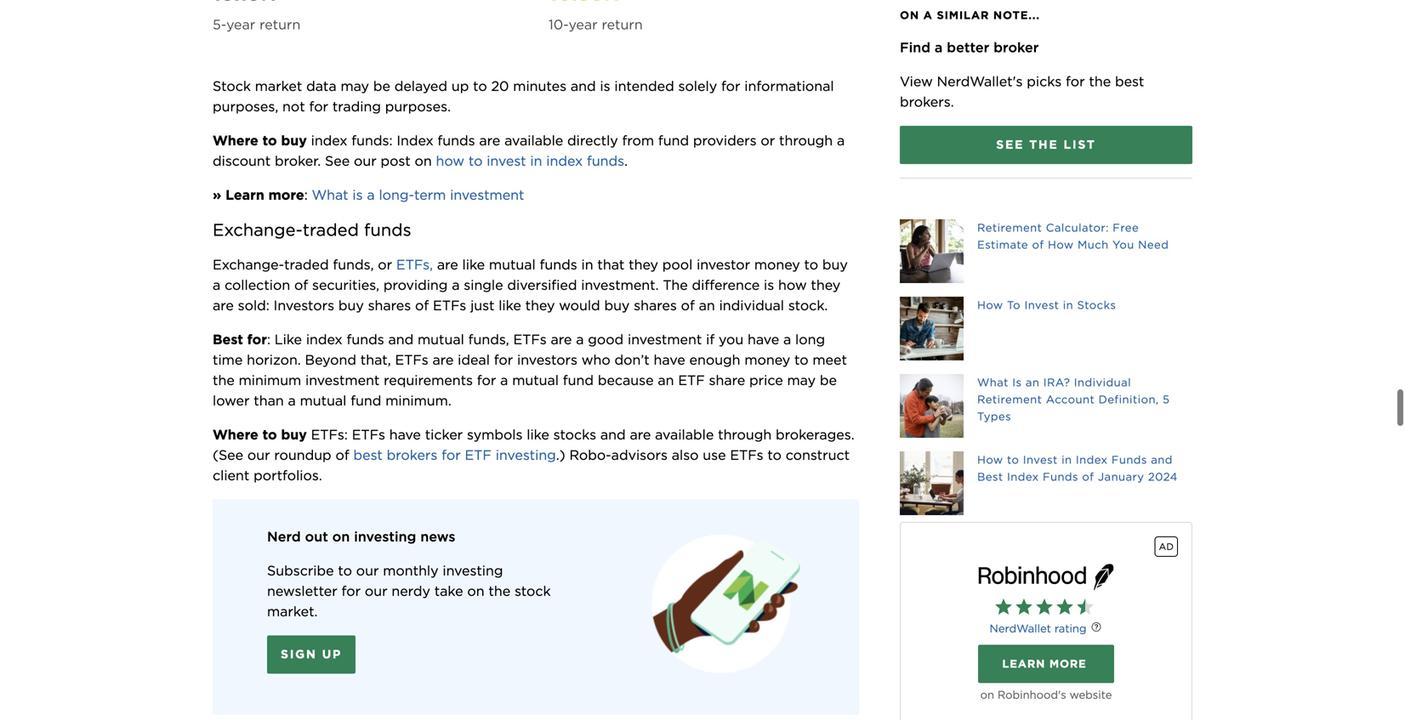 Task type: describe. For each thing, give the bounding box(es) containing it.
to left invest
[[469, 153, 483, 169]]

buy down investment.
[[604, 297, 630, 314]]

stock market data may be delayed up to 20 minutes and is intended solely for informational purposes, not for trading purposes.
[[213, 78, 838, 115]]

etfs up requirements
[[395, 352, 428, 368]]

may inside "stock market data may be delayed up to 20 minutes and is intended solely for informational purposes, not for trading purposes."
[[341, 78, 369, 94]]

requirements
[[384, 372, 473, 389]]

etf inside : like index funds and mutual funds, etfs are a good investment if you have a long time horizon. beyond that, etfs are ideal for investors who don't have enough money to meet the minimum investment requirements for a mutual fund because an etf share price may be lower than a mutual fund minimum.
[[678, 372, 705, 389]]

symbols
[[467, 426, 523, 443]]

traded for funds
[[303, 220, 359, 240]]

client
[[213, 467, 250, 484]]

of inside etfs: etfs have ticker symbols like stocks and are available through brokerages. (see our roundup of
[[336, 447, 349, 463]]

robo-
[[569, 447, 611, 463]]

how inside the are like mutual funds in that they pool investor money to buy a collection of securities, providing a single diversified investment. the difference is how they are sold: investors buy shares of etfs just like they would buy shares of an individual stock.
[[778, 277, 807, 293]]

monthly
[[383, 563, 439, 579]]

for right ideal at the left
[[494, 352, 513, 368]]

0 vertical spatial :
[[304, 187, 308, 203]]

funds down directly
[[587, 153, 624, 169]]

for up horizon.
[[247, 331, 267, 348]]

invest
[[487, 153, 526, 169]]

meet
[[813, 352, 847, 368]]

long
[[795, 331, 825, 348]]

of inside how to invest in index funds and best index funds of january 2024
[[1082, 470, 1094, 484]]

available inside the "index funds: index funds are available directly from fund providers or through a discount broker. see our post on"
[[504, 132, 563, 149]]

better
[[947, 39, 989, 56]]

free
[[1113, 221, 1139, 234]]

single
[[464, 277, 503, 293]]

list
[[1064, 137, 1096, 152]]

to inside : like index funds and mutual funds, etfs are a good investment if you have a long time horizon. beyond that, etfs are ideal for investors who don't have enough money to meet the minimum investment requirements for a mutual fund because an etf share price may be lower than a mutual fund minimum.
[[794, 352, 808, 368]]

how to invest in stocks link
[[900, 297, 1192, 361]]

just
[[470, 297, 495, 314]]

robinhood image
[[978, 564, 1114, 591]]

etfs up investors
[[513, 331, 547, 348]]

note...
[[993, 9, 1040, 22]]

where to buy for our
[[213, 426, 307, 443]]

investing for etf
[[496, 447, 556, 463]]

investing for monthly
[[443, 563, 503, 579]]

1 vertical spatial investment
[[628, 331, 702, 348]]

stock
[[213, 78, 251, 94]]

to
[[1007, 299, 1021, 312]]

in for how to invest in stocks
[[1063, 299, 1073, 312]]

and inside etfs: etfs have ticker symbols like stocks and are available through brokerages. (see our roundup of
[[600, 426, 626, 443]]

much
[[1078, 238, 1109, 251]]

trading
[[332, 98, 381, 115]]

what is an ira? individual retirement account definition, 5 types
[[977, 376, 1170, 423]]

find a better broker
[[900, 39, 1039, 56]]

on left 'robinhood's' on the bottom of page
[[980, 689, 994, 702]]

use
[[703, 447, 726, 463]]

news
[[420, 529, 455, 545]]

the
[[663, 277, 688, 293]]

an inside what is an ira? individual retirement account definition, 5 types
[[1026, 376, 1040, 389]]

1 shares from the left
[[368, 297, 411, 314]]

providers
[[693, 132, 757, 149]]

nerdwallet's
[[937, 73, 1023, 90]]

of up 'investors'
[[294, 277, 308, 293]]

calculator:
[[1046, 221, 1109, 234]]

exchange- for exchange-traded funds
[[213, 220, 303, 240]]

definition,
[[1099, 393, 1159, 406]]

buy up roundup
[[281, 426, 307, 443]]

funds for in
[[540, 256, 577, 273]]

funds:
[[352, 132, 393, 149]]

for down ticker
[[442, 447, 461, 463]]

0 vertical spatial best
[[213, 331, 243, 348]]

best inside how to invest in index funds and best index funds of january 2024
[[977, 470, 1003, 484]]

like inside etfs: etfs have ticker symbols like stocks and are available through brokerages. (see our roundup of
[[527, 426, 549, 443]]

is
[[1012, 376, 1022, 389]]

how for to
[[977, 453, 1003, 467]]

» learn more : what is a long-term investment
[[213, 187, 524, 203]]

to inside the are like mutual funds in that they pool investor money to buy a collection of securities, providing a single diversified investment. the difference is how they are sold: investors buy shares of etfs just like they would buy shares of an individual stock.
[[804, 256, 818, 273]]

the left the list
[[1029, 137, 1059, 152]]

etfs: etfs have ticker symbols like stocks and are available through brokerages. (see our roundup of
[[213, 426, 859, 463]]

and inside "stock market data may be delayed up to 20 minutes and is intended solely for informational purposes, not for trading purposes."
[[571, 78, 596, 94]]

2 vertical spatial they
[[525, 297, 555, 314]]

1 horizontal spatial investment
[[450, 187, 524, 203]]

would
[[559, 297, 600, 314]]

where for our
[[213, 426, 258, 443]]

investors
[[274, 297, 334, 314]]

on robinhood's website
[[980, 689, 1112, 702]]

fund inside the "index funds: index funds are available directly from fund providers or through a discount broker. see our post on"
[[658, 132, 689, 149]]

up
[[451, 78, 469, 94]]

also
[[672, 447, 699, 463]]

what inside what is an ira? individual retirement account definition, 5 types
[[977, 376, 1009, 389]]

data
[[306, 78, 337, 94]]

price
[[749, 372, 783, 389]]

of inside 'retirement calculator: free estimate of how much you need'
[[1032, 238, 1044, 251]]

is inside "stock market data may be delayed up to 20 minutes and is intended solely for informational purposes, not for trading purposes."
[[600, 78, 610, 94]]

up
[[322, 647, 342, 662]]

brokers.
[[900, 94, 954, 110]]

0 vertical spatial what
[[312, 187, 348, 203]]

our down the nerd out on investing news
[[356, 563, 379, 579]]

nerd out on investing news
[[267, 529, 455, 545]]

informational
[[744, 78, 834, 94]]

roundup
[[274, 447, 331, 463]]

1 vertical spatial investing
[[354, 529, 416, 545]]

because
[[598, 372, 654, 389]]

subscribe to our monthly investing newsletter for our nerdy take on the stock market.
[[267, 563, 555, 620]]

0 vertical spatial they
[[629, 256, 658, 273]]

market
[[255, 78, 302, 94]]

buy down 'securities,'
[[338, 297, 364, 314]]

that,
[[360, 352, 391, 368]]

for down data
[[309, 98, 328, 115]]

1 vertical spatial learn
[[1002, 658, 1045, 671]]

for inside subscribe to our monthly investing newsletter for our nerdy take on the stock market.
[[342, 583, 361, 600]]

of down "the"
[[681, 297, 695, 314]]

funds for and
[[347, 331, 384, 348]]

see inside see the list link
[[996, 137, 1024, 152]]

beyond
[[305, 352, 356, 368]]

funds, inside : like index funds and mutual funds, etfs are a good investment if you have a long time horizon. beyond that, etfs are ideal for investors who don't have enough money to meet the minimum investment requirements for a mutual fund because an etf share price may be lower than a mutual fund minimum.
[[468, 331, 509, 348]]

share
[[709, 372, 745, 389]]

buy up broker.
[[281, 132, 307, 149]]

are inside the "index funds: index funds are available directly from fund providers or through a discount broker. see our post on"
[[479, 132, 500, 149]]

nerdwallet
[[990, 622, 1051, 636]]

an inside : like index funds and mutual funds, etfs are a good investment if you have a long time horizon. beyond that, etfs are ideal for investors who don't have enough money to meet the minimum investment requirements for a mutual fund because an etf share price may be lower than a mutual fund minimum.
[[658, 372, 674, 389]]

investment.
[[581, 277, 659, 293]]

our inside the "index funds: index funds are available directly from fund providers or through a discount broker. see our post on"
[[354, 153, 377, 169]]

how for to
[[977, 299, 1003, 312]]

1 horizontal spatial fund
[[563, 372, 594, 389]]

5
[[1163, 393, 1170, 406]]

nerdwallet rating link
[[990, 622, 1087, 636]]

how to invest in index funds and best index funds of january 2024 link
[[900, 452, 1192, 515]]

etfs inside .) robo-advisors also use etfs to construct client portfolios.
[[730, 447, 763, 463]]

for right solely
[[721, 78, 740, 94]]

is inside the are like mutual funds in that they pool investor money to buy a collection of securities, providing a single diversified investment. the difference is how they are sold: investors buy shares of etfs just like they would buy shares of an individual stock.
[[764, 277, 774, 293]]

how to invest in stocks
[[977, 299, 1116, 312]]

ad
[[1159, 541, 1174, 552]]

our left the nerdy
[[365, 583, 387, 600]]

website
[[1070, 689, 1112, 702]]

are inside etfs: etfs have ticker symbols like stocks and are available through brokerages. (see our roundup of
[[630, 426, 651, 443]]

1 horizontal spatial have
[[654, 352, 685, 368]]

best brokers for etf investing
[[353, 447, 556, 463]]

an inside the are like mutual funds in that they pool investor money to buy a collection of securities, providing a single diversified investment. the difference is how they are sold: investors buy shares of etfs just like they would buy shares of an individual stock.
[[699, 297, 715, 314]]

sold:
[[238, 297, 270, 314]]

funds for are
[[438, 132, 475, 149]]

etfs inside the are like mutual funds in that they pool investor money to buy a collection of securities, providing a single diversified investment. the difference is how they are sold: investors buy shares of etfs just like they would buy shares of an individual stock.
[[433, 297, 466, 314]]

2 vertical spatial investment
[[305, 372, 380, 389]]

available inside etfs: etfs have ticker symbols like stocks and are available through brokerages. (see our roundup of
[[655, 426, 714, 443]]

1 vertical spatial funds
[[1043, 470, 1078, 484]]

0 vertical spatial like
[[462, 256, 485, 273]]

are up investors
[[551, 331, 572, 348]]

a inside the "index funds: index funds are available directly from fund providers or through a discount broker. see our post on"
[[837, 132, 845, 149]]

(see
[[213, 447, 243, 463]]

on a similar note...
[[900, 9, 1040, 22]]

market.
[[267, 603, 318, 620]]

nerdwallet rating
[[990, 622, 1087, 636]]

1 vertical spatial etf
[[465, 447, 492, 463]]

minutes
[[513, 78, 566, 94]]

solely
[[678, 78, 717, 94]]

1 horizontal spatial index
[[1007, 470, 1039, 484]]

to down than
[[262, 426, 277, 443]]

to inside .) robo-advisors also use etfs to construct client portfolios.
[[768, 447, 782, 463]]

.
[[624, 153, 628, 169]]

individual
[[1074, 376, 1131, 389]]

what is an ira? individual retirement account definition, 5 types link
[[900, 374, 1192, 438]]

to inside how to invest in index funds and best index funds of january 2024
[[1007, 453, 1019, 467]]

0 horizontal spatial or
[[378, 256, 392, 273]]

0 vertical spatial have
[[748, 331, 779, 348]]

mutual inside the are like mutual funds in that they pool investor money to buy a collection of securities, providing a single diversified investment. the difference is how they are sold: investors buy shares of etfs just like they would buy shares of an individual stock.
[[489, 256, 536, 273]]

sign up link
[[267, 636, 356, 674]]

where to buy for discount
[[213, 132, 307, 149]]

enough
[[689, 352, 740, 368]]



Task type: locate. For each thing, give the bounding box(es) containing it.
directly
[[567, 132, 618, 149]]

2 shares from the left
[[634, 297, 677, 314]]

brokers
[[387, 447, 437, 463]]

on inside the "index funds: index funds are available directly from fund providers or through a discount broker. see our post on"
[[415, 153, 432, 169]]

1 vertical spatial through
[[718, 426, 772, 443]]

how inside 'retirement calculator: free estimate of how much you need'
[[1048, 238, 1074, 251]]

1 horizontal spatial how
[[778, 277, 807, 293]]

to inside subscribe to our monthly investing newsletter for our nerdy take on the stock market.
[[338, 563, 352, 579]]

what up exchange-traded funds
[[312, 187, 348, 203]]

they up investment.
[[629, 256, 658, 273]]

securities,
[[312, 277, 379, 293]]

invest inside how to invest in index funds and best index funds of january 2024
[[1023, 453, 1058, 467]]

2 horizontal spatial index
[[1076, 453, 1108, 467]]

in down what is an ira? individual retirement account definition, 5 types "link"
[[1062, 453, 1072, 467]]

best down types
[[977, 470, 1003, 484]]

fund down who
[[563, 372, 594, 389]]

the left stock
[[489, 583, 510, 600]]

like up the single
[[462, 256, 485, 273]]

the inside : like index funds and mutual funds, etfs are a good investment if you have a long time horizon. beyond that, etfs are ideal for investors who don't have enough money to meet the minimum investment requirements for a mutual fund because an etf share price may be lower than a mutual fund minimum.
[[213, 372, 235, 389]]

2 vertical spatial how
[[977, 453, 1003, 467]]

broker.
[[275, 153, 321, 169]]

collection
[[225, 277, 290, 293]]

1 vertical spatial they
[[811, 277, 841, 293]]

1 vertical spatial where
[[213, 426, 258, 443]]

funds inside the are like mutual funds in that they pool investor money to buy a collection of securities, providing a single diversified investment. the difference is how they are sold: investors buy shares of etfs just like they would buy shares of an individual stock.
[[540, 256, 577, 273]]

in left that
[[581, 256, 593, 273]]

money inside : like index funds and mutual funds, etfs are a good investment if you have a long time horizon. beyond that, etfs are ideal for investors who don't have enough money to meet the minimum investment requirements for a mutual fund because an etf share price may be lower than a mutual fund minimum.
[[744, 352, 790, 368]]

0 horizontal spatial like
[[462, 256, 485, 273]]

newsletter
[[267, 583, 337, 600]]

post
[[381, 153, 411, 169]]

0 horizontal spatial :
[[267, 331, 270, 348]]

0 vertical spatial money
[[754, 256, 800, 273]]

etfs right etfs:
[[352, 426, 385, 443]]

how left to
[[977, 299, 1003, 312]]

invest
[[1024, 299, 1059, 312], [1023, 453, 1058, 467]]

mutual up ideal at the left
[[418, 331, 464, 348]]

in inside how to invest in index funds and best index funds of january 2024
[[1062, 453, 1072, 467]]

1 vertical spatial exchange-
[[213, 256, 284, 273]]

best for
[[213, 331, 267, 348]]

0 horizontal spatial fund
[[351, 392, 381, 409]]

etfs inside etfs: etfs have ticker symbols like stocks and are available through brokerages. (see our roundup of
[[352, 426, 385, 443]]

how to invest in index funds and best index funds of january 2024
[[977, 453, 1178, 484]]

to up stock.
[[804, 256, 818, 273]]

0 vertical spatial where
[[213, 132, 258, 149]]

1 vertical spatial fund
[[563, 372, 594, 389]]

is left long-
[[352, 187, 363, 203]]

0 horizontal spatial how
[[436, 153, 464, 169]]

1 vertical spatial is
[[352, 187, 363, 203]]

broker
[[994, 39, 1039, 56]]

to down long
[[794, 352, 808, 368]]

index down directly
[[546, 153, 583, 169]]

how inside how to invest in index funds and best index funds of january 2024
[[977, 453, 1003, 467]]

a
[[923, 9, 933, 22], [935, 39, 943, 56], [837, 132, 845, 149], [367, 187, 375, 203], [213, 277, 221, 293], [452, 277, 460, 293], [576, 331, 584, 348], [783, 331, 791, 348], [500, 372, 508, 389], [288, 392, 296, 409]]

etfs:
[[311, 426, 348, 443]]

1 vertical spatial have
[[654, 352, 685, 368]]

0 horizontal spatial best
[[353, 447, 383, 463]]

on right the out
[[332, 529, 350, 545]]

retirement up estimate
[[977, 221, 1042, 234]]

1 vertical spatial like
[[499, 297, 521, 314]]

for inside the view nerdwallet's picks for the best brokers.
[[1066, 73, 1085, 90]]

to right up
[[473, 78, 487, 94]]

nerd
[[267, 529, 301, 545]]

money inside the are like mutual funds in that they pool investor money to buy a collection of securities, providing a single diversified investment. the difference is how they are sold: investors buy shares of etfs just like they would buy shares of an individual stock.
[[754, 256, 800, 273]]

our down funds:
[[354, 153, 377, 169]]

.)
[[556, 447, 565, 463]]

1 horizontal spatial shares
[[634, 297, 677, 314]]

index
[[397, 132, 433, 149], [1076, 453, 1108, 467], [1007, 470, 1039, 484]]

1 horizontal spatial best
[[977, 470, 1003, 484]]

in left 'stocks'
[[1063, 299, 1073, 312]]

where up (see
[[213, 426, 258, 443]]

investing up monthly
[[354, 529, 416, 545]]

fund right from
[[658, 132, 689, 149]]

may down meet
[[787, 372, 816, 389]]

if
[[706, 331, 715, 348]]

of left january
[[1082, 470, 1094, 484]]

funds up diversified
[[540, 256, 577, 273]]

in for how to invest in index funds .
[[530, 153, 542, 169]]

are up invest
[[479, 132, 500, 149]]

exchange-traded funds
[[213, 220, 411, 240]]

1 horizontal spatial learn
[[1002, 658, 1045, 671]]

where for discount
[[213, 132, 258, 149]]

retirement calculator: free estimate of how much you need link
[[900, 219, 1192, 283]]

purposes.
[[385, 98, 451, 115]]

1 vertical spatial invest
[[1023, 453, 1058, 467]]

ira?
[[1043, 376, 1070, 389]]

0 horizontal spatial funds,
[[333, 256, 374, 273]]

traded for funds,
[[284, 256, 329, 273]]

an
[[699, 297, 715, 314], [658, 372, 674, 389], [1026, 376, 1040, 389]]

are up requirements
[[432, 352, 454, 368]]

1 horizontal spatial what
[[977, 376, 1009, 389]]

an right because
[[658, 372, 674, 389]]

index
[[311, 132, 347, 149], [546, 153, 583, 169], [306, 331, 343, 348]]

0 horizontal spatial funds
[[1043, 470, 1078, 484]]

invest for to
[[1023, 453, 1058, 467]]

for down ideal at the left
[[477, 372, 496, 389]]

index up january
[[1076, 453, 1108, 467]]

retirement inside what is an ira? individual retirement account definition, 5 types
[[977, 393, 1042, 406]]

in inside the are like mutual funds in that they pool investor money to buy a collection of securities, providing a single diversified investment. the difference is how they are sold: investors buy shares of etfs just like they would buy shares of an individual stock.
[[581, 256, 593, 273]]

2 horizontal spatial an
[[1026, 376, 1040, 389]]

2 where from the top
[[213, 426, 258, 443]]

or
[[761, 132, 775, 149], [378, 256, 392, 273]]

where
[[213, 132, 258, 149], [213, 426, 258, 443]]

2 vertical spatial like
[[527, 426, 549, 443]]

0 vertical spatial etf
[[678, 372, 705, 389]]

may up trading
[[341, 78, 369, 94]]

picks
[[1027, 73, 1062, 90]]

1 where from the top
[[213, 132, 258, 149]]

1 vertical spatial where to buy
[[213, 426, 307, 443]]

to left construct
[[768, 447, 782, 463]]

shares down providing
[[368, 297, 411, 314]]

0 vertical spatial funds
[[1111, 453, 1147, 467]]

1 horizontal spatial like
[[499, 297, 521, 314]]

invest right to
[[1024, 299, 1059, 312]]

0 horizontal spatial best
[[213, 331, 243, 348]]

available up also
[[655, 426, 714, 443]]

0 horizontal spatial may
[[341, 78, 369, 94]]

learn up 'robinhood's' on the bottom of page
[[1002, 658, 1045, 671]]

buy up stock.
[[822, 256, 848, 273]]

1 horizontal spatial is
[[600, 78, 610, 94]]

and right minutes on the left of the page
[[571, 78, 596, 94]]

difference
[[692, 277, 760, 293]]

how to invest in index funds .
[[436, 153, 628, 169]]

0 horizontal spatial investment
[[305, 372, 380, 389]]

1 horizontal spatial they
[[629, 256, 658, 273]]

.) robo-advisors also use etfs to construct client portfolios.
[[213, 447, 854, 484]]

that
[[597, 256, 625, 273]]

shares down "the"
[[634, 297, 677, 314]]

0 vertical spatial investment
[[450, 187, 524, 203]]

1 where to buy from the top
[[213, 132, 307, 149]]

learn
[[225, 187, 264, 203], [1002, 658, 1045, 671]]

0 horizontal spatial what
[[312, 187, 348, 203]]

0 horizontal spatial an
[[658, 372, 674, 389]]

you
[[719, 331, 744, 348]]

like right just
[[499, 297, 521, 314]]

1 vertical spatial may
[[787, 372, 816, 389]]

of down providing
[[415, 297, 429, 314]]

is up individual
[[764, 277, 774, 293]]

funds, up ideal at the left
[[468, 331, 509, 348]]

than
[[254, 392, 284, 409]]

0 horizontal spatial is
[[352, 187, 363, 203]]

our right (see
[[247, 447, 270, 463]]

exchange- down more
[[213, 220, 303, 240]]

how up term
[[436, 153, 464, 169]]

1 horizontal spatial etf
[[678, 372, 705, 389]]

to up broker.
[[262, 132, 277, 149]]

see right broker.
[[325, 153, 350, 169]]

may inside : like index funds and mutual funds, etfs are a good investment if you have a long time horizon. beyond that, etfs are ideal for investors who don't have enough money to meet the minimum investment requirements for a mutual fund because an etf share price may be lower than a mutual fund minimum.
[[787, 372, 816, 389]]

mutual down investors
[[512, 372, 559, 389]]

on inside subscribe to our monthly investing newsletter for our nerdy take on the stock market.
[[467, 583, 484, 600]]

0 vertical spatial may
[[341, 78, 369, 94]]

shares
[[368, 297, 411, 314], [634, 297, 677, 314]]

index up 'beyond'
[[306, 331, 343, 348]]

retirement inside 'retirement calculator: free estimate of how much you need'
[[977, 221, 1042, 234]]

1 horizontal spatial be
[[820, 372, 837, 389]]

invest down what is an ira? individual retirement account definition, 5 types "link"
[[1023, 453, 1058, 467]]

how down calculator:
[[1048, 238, 1074, 251]]

construct
[[786, 447, 850, 463]]

are like mutual funds in that they pool investor money to buy a collection of securities, providing a single diversified investment. the difference is how they are sold: investors buy shares of etfs just like they would buy shares of an individual stock.
[[213, 256, 852, 314]]

etf down enough
[[678, 372, 705, 389]]

0 vertical spatial learn
[[225, 187, 264, 203]]

0 vertical spatial retirement
[[977, 221, 1042, 234]]

funds down long-
[[364, 220, 411, 240]]

index funds: index funds are available directly from fund providers or through a discount broker. see our post on
[[213, 132, 849, 169]]

0 horizontal spatial they
[[525, 297, 555, 314]]

they down diversified
[[525, 297, 555, 314]]

0 horizontal spatial shares
[[368, 297, 411, 314]]

0 vertical spatial exchange-
[[213, 220, 303, 240]]

1 vertical spatial best
[[353, 447, 383, 463]]

retirement calculator: free estimate of how much you need
[[977, 221, 1169, 251]]

traded up exchange-traded funds, or etfs,
[[303, 220, 359, 240]]

1 vertical spatial or
[[378, 256, 392, 273]]

through inside etfs: etfs have ticker symbols like stocks and are available through brokerages. (see our roundup of
[[718, 426, 772, 443]]

from
[[622, 132, 654, 149]]

through
[[779, 132, 833, 149], [718, 426, 772, 443]]

of down etfs:
[[336, 447, 349, 463]]

0 vertical spatial or
[[761, 132, 775, 149]]

1 horizontal spatial funds,
[[468, 331, 509, 348]]

investing down the 'symbols'
[[496, 447, 556, 463]]

have right you
[[748, 331, 779, 348]]

1 vertical spatial funds,
[[468, 331, 509, 348]]

etf down the 'symbols'
[[465, 447, 492, 463]]

1 vertical spatial index
[[1076, 453, 1108, 467]]

investment
[[450, 187, 524, 203], [628, 331, 702, 348], [305, 372, 380, 389]]

0 horizontal spatial through
[[718, 426, 772, 443]]

0 horizontal spatial have
[[389, 426, 421, 443]]

to down types
[[1007, 453, 1019, 467]]

funds left january
[[1043, 470, 1078, 484]]

and inside : like index funds and mutual funds, etfs are a good investment if you have a long time horizon. beyond that, etfs are ideal for investors who don't have enough money to meet the minimum investment requirements for a mutual fund because an etf share price may be lower than a mutual fund minimum.
[[388, 331, 414, 348]]

1 horizontal spatial see
[[996, 137, 1024, 152]]

0 vertical spatial through
[[779, 132, 833, 149]]

funds inside the "index funds: index funds are available directly from fund providers or through a discount broker. see our post on"
[[438, 132, 475, 149]]

see inside the "index funds: index funds are available directly from fund providers or through a discount broker. see our post on"
[[325, 153, 350, 169]]

have inside etfs: etfs have ticker symbols like stocks and are available through brokerages. (see our roundup of
[[389, 426, 421, 443]]

index up broker.
[[311, 132, 347, 149]]

0 vertical spatial index
[[311, 132, 347, 149]]

investment up don't
[[628, 331, 702, 348]]

how to invest in index funds link
[[436, 153, 624, 169]]

2024
[[1148, 470, 1178, 484]]

are right etfs, link
[[437, 256, 458, 273]]

they up stock.
[[811, 277, 841, 293]]

0 vertical spatial best
[[1115, 73, 1144, 90]]

0 vertical spatial see
[[996, 137, 1024, 152]]

horizon.
[[247, 352, 301, 368]]

or right providers
[[761, 132, 775, 149]]

mutual up etfs:
[[300, 392, 347, 409]]

1 horizontal spatial funds
[[1111, 453, 1147, 467]]

through down the "informational"
[[779, 132, 833, 149]]

1 exchange- from the top
[[213, 220, 303, 240]]

learn more link
[[978, 645, 1114, 684]]

find
[[900, 39, 931, 56]]

invest for to
[[1024, 299, 1059, 312]]

delayed
[[394, 78, 447, 94]]

investors
[[517, 352, 577, 368]]

0 vertical spatial be
[[373, 78, 390, 94]]

0 horizontal spatial see
[[325, 153, 350, 169]]

in right invest
[[530, 153, 542, 169]]

1 retirement from the top
[[977, 221, 1042, 234]]

1 vertical spatial money
[[744, 352, 790, 368]]

how is this rating determined? image
[[1078, 610, 1115, 648]]

1 horizontal spatial best
[[1115, 73, 1144, 90]]

2 vertical spatial is
[[764, 277, 774, 293]]

best inside the view nerdwallet's picks for the best brokers.
[[1115, 73, 1144, 90]]

2 horizontal spatial they
[[811, 277, 841, 293]]

through inside the "index funds: index funds are available directly from fund providers or through a discount broker. see our post on"
[[779, 132, 833, 149]]

where to buy up discount
[[213, 132, 307, 149]]

2 where to buy from the top
[[213, 426, 307, 443]]

investment down invest
[[450, 187, 524, 203]]

minimum.
[[385, 392, 451, 409]]

20
[[491, 78, 509, 94]]

to inside "stock market data may be delayed up to 20 minutes and is intended solely for informational purposes, not for trading purposes."
[[473, 78, 487, 94]]

don't
[[615, 352, 650, 368]]

1 vertical spatial available
[[655, 426, 714, 443]]

funds inside : like index funds and mutual funds, etfs are a good investment if you have a long time horizon. beyond that, etfs are ideal for investors who don't have enough money to meet the minimum investment requirements for a mutual fund because an etf share price may be lower than a mutual fund minimum.
[[347, 331, 384, 348]]

is
[[600, 78, 610, 94], [352, 187, 363, 203], [764, 277, 774, 293]]

1 vertical spatial see
[[325, 153, 350, 169]]

view
[[900, 73, 933, 90]]

need
[[1138, 238, 1169, 251]]

ticker
[[425, 426, 463, 443]]

the inside subscribe to our monthly investing newsletter for our nerdy take on the stock market.
[[489, 583, 510, 600]]

investing inside subscribe to our monthly investing newsletter for our nerdy take on the stock market.
[[443, 563, 503, 579]]

index inside : like index funds and mutual funds, etfs are a good investment if you have a long time horizon. beyond that, etfs are ideal for investors who don't have enough money to meet the minimum investment requirements for a mutual fund because an etf share price may be lower than a mutual fund minimum.
[[306, 331, 343, 348]]

be inside : like index funds and mutual funds, etfs are a good investment if you have a long time horizon. beyond that, etfs are ideal for investors who don't have enough money to meet the minimum investment requirements for a mutual fund because an etf share price may be lower than a mutual fund minimum.
[[820, 372, 837, 389]]

an right "is"
[[1026, 376, 1040, 389]]

and inside how to invest in index funds and best index funds of january 2024
[[1151, 453, 1173, 467]]

2 vertical spatial fund
[[351, 392, 381, 409]]

the inside the view nerdwallet's picks for the best brokers.
[[1089, 73, 1111, 90]]

providing
[[383, 277, 448, 293]]

1 horizontal spatial through
[[779, 132, 833, 149]]

index inside the "index funds: index funds are available directly from fund providers or through a discount broker. see our post on"
[[311, 132, 347, 149]]

2 horizontal spatial is
[[764, 277, 774, 293]]

what left "is"
[[977, 376, 1009, 389]]

funds up that,
[[347, 331, 384, 348]]

estimate
[[977, 238, 1028, 251]]

: down broker.
[[304, 187, 308, 203]]

see the list link
[[900, 126, 1192, 164]]

not
[[282, 98, 305, 115]]

are up advisors
[[630, 426, 651, 443]]

how
[[1048, 238, 1074, 251], [977, 299, 1003, 312], [977, 453, 1003, 467]]

in for how to invest in index funds and best index funds of january 2024
[[1062, 453, 1072, 467]]

invest inside how to invest in stocks link
[[1024, 299, 1059, 312]]

like
[[275, 331, 302, 348]]

to
[[473, 78, 487, 94], [262, 132, 277, 149], [469, 153, 483, 169], [804, 256, 818, 273], [794, 352, 808, 368], [262, 426, 277, 443], [768, 447, 782, 463], [1007, 453, 1019, 467], [338, 563, 352, 579]]

like up .) robo-advisors also use etfs to construct client portfolios.
[[527, 426, 549, 443]]

available
[[504, 132, 563, 149], [655, 426, 714, 443]]

1 horizontal spatial an
[[699, 297, 715, 314]]

1 vertical spatial traded
[[284, 256, 329, 273]]

0 vertical spatial how
[[1048, 238, 1074, 251]]

etfs left just
[[433, 297, 466, 314]]

: inside : like index funds and mutual funds, etfs are a good investment if you have a long time horizon. beyond that, etfs are ideal for investors who don't have enough money to meet the minimum investment requirements for a mutual fund because an etf share price may be lower than a mutual fund minimum.
[[267, 331, 270, 348]]

advisors
[[611, 447, 668, 463]]

individual
[[719, 297, 784, 314]]

1 vertical spatial what
[[977, 376, 1009, 389]]

more
[[1049, 658, 1087, 671]]

0 vertical spatial where to buy
[[213, 132, 307, 149]]

and up "2024"
[[1151, 453, 1173, 467]]

how up stock.
[[778, 277, 807, 293]]

the down time
[[213, 372, 235, 389]]

where to buy
[[213, 132, 307, 149], [213, 426, 307, 443]]

be up trading
[[373, 78, 390, 94]]

2 horizontal spatial fund
[[658, 132, 689, 149]]

0 vertical spatial is
[[600, 78, 610, 94]]

0 vertical spatial traded
[[303, 220, 359, 240]]

for right newsletter
[[342, 583, 361, 600]]

have
[[748, 331, 779, 348], [654, 352, 685, 368], [389, 426, 421, 443]]

2 exchange- from the top
[[213, 256, 284, 273]]

best brokers for etf investing link
[[353, 447, 556, 463]]

rated 4.3 out of 5 image
[[995, 598, 1097, 618]]

of right estimate
[[1032, 238, 1044, 251]]

index inside the "index funds: index funds are available directly from fund providers or through a discount broker. see our post on"
[[397, 132, 433, 149]]

are left sold:
[[213, 297, 234, 314]]

funds,
[[333, 256, 374, 273], [468, 331, 509, 348]]

0 vertical spatial invest
[[1024, 299, 1059, 312]]

2 vertical spatial investing
[[443, 563, 503, 579]]

subscribe
[[267, 563, 334, 579]]

0 horizontal spatial index
[[397, 132, 433, 149]]

have right don't
[[654, 352, 685, 368]]

0 vertical spatial available
[[504, 132, 563, 149]]

0 horizontal spatial learn
[[225, 187, 264, 203]]

2 retirement from the top
[[977, 393, 1042, 406]]

be inside "stock market data may be delayed up to 20 minutes and is intended solely for informational purposes, not for trading purposes."
[[373, 78, 390, 94]]

our inside etfs: etfs have ticker symbols like stocks and are available through brokerages. (see our roundup of
[[247, 447, 270, 463]]

or left etfs,
[[378, 256, 392, 273]]

1 vertical spatial index
[[546, 153, 583, 169]]

1 vertical spatial retirement
[[977, 393, 1042, 406]]

1 horizontal spatial :
[[304, 187, 308, 203]]

exchange- for exchange-traded funds, or etfs,
[[213, 256, 284, 273]]

minimum
[[239, 372, 301, 389]]

funds
[[1111, 453, 1147, 467], [1043, 470, 1078, 484]]

etfs,
[[396, 256, 433, 273]]

retirement down "is"
[[977, 393, 1042, 406]]

or inside the "index funds: index funds are available directly from fund providers or through a discount broker. see our post on"
[[761, 132, 775, 149]]



Task type: vqa. For each thing, say whether or not it's contained in the screenshot.
may
yes



